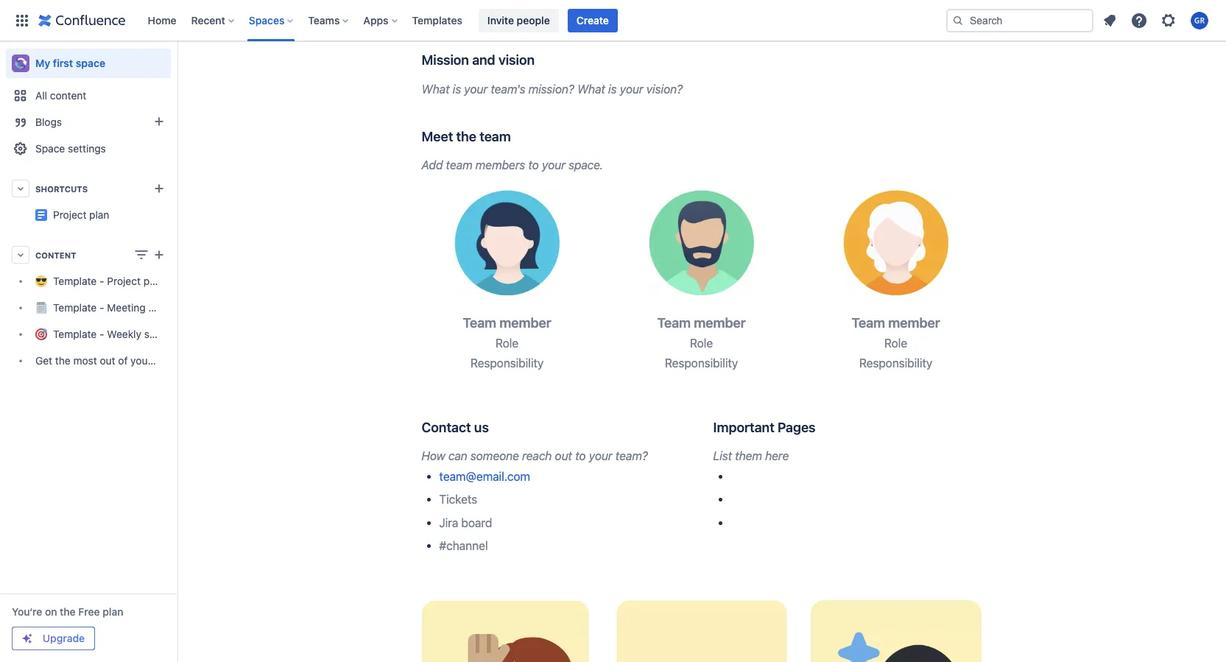 Task type: locate. For each thing, give the bounding box(es) containing it.
2 horizontal spatial role responsibility
[[859, 336, 933, 370]]

about?
[[535, 6, 571, 19]]

status
[[144, 328, 173, 341]]

0 horizontal spatial team
[[463, 315, 496, 331]]

1 horizontal spatial role responsibility
[[665, 336, 738, 370]]

the right get at the bottom
[[55, 355, 71, 367]]

first
[[53, 57, 73, 69]]

template - project plan
[[53, 275, 164, 288]]

my
[[35, 57, 50, 69]]

space
[[35, 142, 65, 155]]

1 vertical spatial out
[[555, 450, 572, 463]]

help icon image
[[1130, 11, 1148, 29]]

what up mission
[[422, 6, 450, 19]]

0 vertical spatial template
[[53, 275, 97, 288]]

project plan link
[[6, 202, 228, 228], [53, 208, 109, 221]]

team
[[491, 6, 517, 19], [480, 128, 511, 144], [446, 158, 473, 172], [154, 355, 178, 367]]

what down mission
[[422, 82, 450, 95]]

what
[[422, 6, 450, 19], [422, 82, 450, 95], [577, 82, 605, 95]]

template down the content dropdown button
[[53, 275, 97, 288]]

team left all
[[491, 6, 517, 19]]

get the most out of your team space
[[35, 355, 209, 367]]

you're
[[12, 605, 42, 618]]

copy image for contact us
[[487, 418, 505, 436]]

banner
[[0, 0, 1226, 41]]

the right meet
[[456, 128, 476, 144]]

1 horizontal spatial responsibility
[[665, 357, 738, 370]]

space down report at the left of page
[[181, 355, 209, 367]]

0 horizontal spatial team member
[[463, 315, 551, 331]]

- left meeting
[[99, 302, 104, 314]]

0 horizontal spatial role responsibility
[[470, 336, 544, 370]]

1 horizontal spatial member
[[694, 315, 746, 331]]

team down 'status'
[[154, 355, 178, 367]]

1 horizontal spatial project plan
[[171, 203, 228, 215]]

is left invite
[[453, 6, 461, 19]]

apps
[[363, 14, 389, 26]]

1 vertical spatial space
[[181, 355, 209, 367]]

of
[[118, 355, 128, 367]]

blogs
[[35, 116, 62, 128]]

1 - from the top
[[99, 275, 104, 288]]

template down template - project plan link
[[53, 302, 97, 314]]

to right reach at bottom left
[[575, 450, 586, 463]]

the for meet
[[456, 128, 476, 144]]

the inside "link"
[[55, 355, 71, 367]]

recent button
[[187, 8, 240, 32]]

get
[[35, 355, 52, 367]]

is
[[453, 6, 461, 19], [453, 82, 461, 95], [608, 82, 617, 95]]

1 horizontal spatial space
[[181, 355, 209, 367]]

2 responsibility from the left
[[665, 357, 738, 370]]

settings icon image
[[1160, 11, 1178, 29]]

copy image
[[533, 51, 551, 69], [939, 314, 956, 332], [487, 418, 505, 436]]

1 team member from the left
[[463, 315, 551, 331]]

collapse sidebar image
[[161, 49, 193, 78]]

team member
[[463, 315, 551, 331], [657, 315, 746, 331], [852, 315, 940, 331]]

2 role responsibility from the left
[[665, 336, 738, 370]]

0 horizontal spatial role
[[496, 336, 519, 350]]

create a blog image
[[150, 113, 168, 130]]

team@email.com
[[439, 470, 530, 483]]

3 - from the top
[[99, 328, 104, 341]]

2 horizontal spatial member
[[888, 315, 940, 331]]

templates link
[[408, 8, 467, 32]]

all
[[35, 89, 47, 102]]

template for template - project plan
[[53, 275, 97, 288]]

pages
[[778, 419, 816, 435]]

out inside "link"
[[100, 355, 115, 367]]

the
[[456, 128, 476, 144], [55, 355, 71, 367], [60, 605, 76, 618]]

2 horizontal spatial team member
[[852, 315, 940, 331]]

1 vertical spatial copy image
[[939, 314, 956, 332]]

add shortcut image
[[150, 180, 168, 197]]

copy image
[[509, 127, 527, 145], [550, 314, 568, 332], [744, 314, 762, 332], [814, 418, 832, 436]]

1 vertical spatial the
[[55, 355, 71, 367]]

vision
[[498, 52, 535, 68]]

member
[[499, 315, 551, 331], [694, 315, 746, 331], [888, 315, 940, 331]]

recent
[[191, 14, 225, 26]]

how
[[422, 450, 445, 463]]

invite people
[[487, 14, 550, 26]]

1 horizontal spatial team
[[657, 315, 691, 331]]

your down mission and vision
[[464, 82, 488, 95]]

3 template from the top
[[53, 328, 97, 341]]

add team members to your space.
[[422, 158, 603, 172]]

template - meeting notes
[[53, 302, 175, 314]]

- up template - meeting notes link
[[99, 275, 104, 288]]

change view image
[[133, 246, 150, 264]]

tree
[[6, 268, 209, 374]]

2 horizontal spatial copy image
[[939, 314, 956, 332]]

role
[[496, 336, 519, 350], [690, 336, 713, 350], [884, 336, 907, 350]]

0 horizontal spatial to
[[528, 158, 539, 172]]

1 horizontal spatial team member
[[657, 315, 746, 331]]

important
[[713, 419, 775, 435]]

space right first
[[76, 57, 105, 69]]

to right members
[[528, 158, 539, 172]]

confluence image
[[38, 11, 126, 29], [38, 11, 126, 29]]

2 member from the left
[[694, 315, 746, 331]]

1 vertical spatial -
[[99, 302, 104, 314]]

0 horizontal spatial responsibility
[[470, 357, 544, 370]]

template
[[53, 275, 97, 288], [53, 302, 97, 314], [53, 328, 97, 341]]

template - weekly status report link
[[6, 321, 205, 348]]

template up most
[[53, 328, 97, 341]]

your inside get the most out of your team space "link"
[[130, 355, 151, 367]]

2 horizontal spatial team
[[852, 315, 885, 331]]

1 horizontal spatial role
[[690, 336, 713, 350]]

copy image for mission and vision
[[533, 51, 551, 69]]

create link
[[568, 8, 618, 32]]

tree inside "space" element
[[6, 268, 209, 374]]

most
[[73, 355, 97, 367]]

template - project plan link
[[6, 268, 171, 295]]

2 horizontal spatial responsibility
[[859, 357, 933, 370]]

content
[[35, 250, 76, 260]]

3 member from the left
[[888, 315, 940, 331]]

2 vertical spatial -
[[99, 328, 104, 341]]

responsibility
[[470, 357, 544, 370], [665, 357, 738, 370], [859, 357, 933, 370]]

meet the team
[[422, 128, 511, 144]]

1 member from the left
[[499, 315, 551, 331]]

1 horizontal spatial copy image
[[533, 51, 551, 69]]

2 team member from the left
[[657, 315, 746, 331]]

- for weekly
[[99, 328, 104, 341]]

0 vertical spatial copy image
[[533, 51, 551, 69]]

what right mission?
[[577, 82, 605, 95]]

upgrade
[[43, 632, 85, 644]]

your left vision?
[[620, 82, 643, 95]]

weekly
[[107, 328, 141, 341]]

0 horizontal spatial member
[[499, 315, 551, 331]]

0 horizontal spatial space
[[76, 57, 105, 69]]

mission?
[[528, 82, 574, 95]]

is down mission
[[453, 82, 461, 95]]

tree containing template - project plan
[[6, 268, 209, 374]]

plan
[[207, 203, 228, 215], [89, 208, 109, 221], [143, 275, 164, 288], [103, 605, 123, 618]]

team@email.com link
[[439, 470, 530, 483]]

list
[[713, 450, 732, 463]]

notes
[[148, 302, 175, 314]]

is for team's
[[453, 82, 461, 95]]

0 horizontal spatial out
[[100, 355, 115, 367]]

0 vertical spatial -
[[99, 275, 104, 288]]

1 template from the top
[[53, 275, 97, 288]]

important pages
[[713, 419, 816, 435]]

out left of
[[100, 355, 115, 367]]

get the most out of your team space link
[[6, 348, 209, 374]]

2 team from the left
[[657, 315, 691, 331]]

0 vertical spatial space
[[76, 57, 105, 69]]

someone
[[470, 450, 519, 463]]

them
[[735, 450, 762, 463]]

all content
[[35, 89, 86, 102]]

template - project plan image
[[35, 209, 47, 221]]

1 vertical spatial to
[[575, 450, 586, 463]]

2 vertical spatial template
[[53, 328, 97, 341]]

-
[[99, 275, 104, 288], [99, 302, 104, 314], [99, 328, 104, 341]]

space inside "link"
[[181, 355, 209, 367]]

space.
[[569, 158, 603, 172]]

out
[[100, 355, 115, 367], [555, 450, 572, 463]]

appswitcher icon image
[[13, 11, 31, 29]]

2 vertical spatial copy image
[[487, 418, 505, 436]]

2 horizontal spatial project
[[171, 203, 205, 215]]

1 vertical spatial template
[[53, 302, 97, 314]]

template for template - weekly status report
[[53, 328, 97, 341]]

1 team from the left
[[463, 315, 496, 331]]

0 vertical spatial the
[[456, 128, 476, 144]]

what for what is your team's mission? what is your vision?
[[422, 82, 450, 95]]

0 horizontal spatial copy image
[[487, 418, 505, 436]]

3 team member from the left
[[852, 315, 940, 331]]

out right reach at bottom left
[[555, 450, 572, 463]]

0 horizontal spatial project
[[53, 208, 86, 221]]

spaces
[[249, 14, 285, 26]]

2 - from the top
[[99, 302, 104, 314]]

and
[[472, 52, 495, 68]]

your right of
[[130, 355, 151, 367]]

2 horizontal spatial role
[[884, 336, 907, 350]]

0 vertical spatial to
[[528, 158, 539, 172]]

the right on
[[60, 605, 76, 618]]

what is your team all about?
[[422, 6, 571, 19]]

2 template from the top
[[53, 302, 97, 314]]

what for what is your team all about?
[[422, 6, 450, 19]]

- left weekly
[[99, 328, 104, 341]]

your left team?
[[589, 450, 612, 463]]

team
[[463, 315, 496, 331], [657, 315, 691, 331], [852, 315, 885, 331]]

0 vertical spatial out
[[100, 355, 115, 367]]

project plan
[[171, 203, 228, 215], [53, 208, 109, 221]]

home
[[148, 14, 176, 26]]

- for meeting
[[99, 302, 104, 314]]



Task type: describe. For each thing, give the bounding box(es) containing it.
3 responsibility from the left
[[859, 357, 933, 370]]

report
[[176, 328, 205, 341]]

template for template - meeting notes
[[53, 302, 97, 314]]

2 vertical spatial the
[[60, 605, 76, 618]]

how can someone reach out to your team?
[[422, 450, 648, 463]]

3 role from the left
[[884, 336, 907, 350]]

you're on the free plan
[[12, 605, 123, 618]]

1 horizontal spatial out
[[555, 450, 572, 463]]

members
[[476, 158, 525, 172]]

1 responsibility from the left
[[470, 357, 544, 370]]

list them here
[[713, 450, 789, 463]]

my first space
[[35, 57, 105, 69]]

your profile and preferences image
[[1191, 11, 1209, 29]]

#channel
[[439, 539, 488, 552]]

1 role from the left
[[496, 336, 519, 350]]

banner containing home
[[0, 0, 1226, 41]]

tickets
[[439, 493, 477, 506]]

your right templates
[[464, 6, 488, 19]]

1 role responsibility from the left
[[470, 336, 544, 370]]

jira board
[[439, 516, 492, 529]]

- for project
[[99, 275, 104, 288]]

on
[[45, 605, 57, 618]]

all
[[520, 6, 532, 19]]

spaces button
[[244, 8, 299, 32]]

my first space link
[[6, 49, 171, 78]]

jira
[[439, 516, 458, 529]]

board
[[461, 516, 492, 529]]

plan inside tree
[[143, 275, 164, 288]]

add
[[422, 158, 443, 172]]

the for get
[[55, 355, 71, 367]]

content
[[50, 89, 86, 102]]

create
[[576, 14, 609, 26]]

teams button
[[304, 8, 355, 32]]

blogs link
[[6, 109, 171, 136]]

space settings
[[35, 142, 106, 155]]

mission
[[422, 52, 469, 68]]

upgrade button
[[13, 627, 94, 650]]

can
[[448, 450, 467, 463]]

create a page image
[[150, 246, 168, 264]]

free
[[78, 605, 100, 618]]

all content link
[[6, 82, 171, 109]]

reach
[[522, 450, 552, 463]]

team up members
[[480, 128, 511, 144]]

apps button
[[359, 8, 403, 32]]

your left space.
[[542, 158, 566, 172]]

people
[[517, 14, 550, 26]]

notification icon image
[[1101, 11, 1119, 29]]

templates
[[412, 14, 462, 26]]

is for team
[[453, 6, 461, 19]]

meeting
[[107, 302, 146, 314]]

project plan link down shortcuts dropdown button at the top of the page
[[53, 208, 109, 221]]

team's
[[491, 82, 525, 95]]

3 team from the left
[[852, 315, 885, 331]]

what is your team's mission? what is your vision?
[[422, 82, 683, 95]]

invite people button
[[479, 8, 559, 32]]

1 horizontal spatial to
[[575, 450, 586, 463]]

is left vision?
[[608, 82, 617, 95]]

global element
[[9, 0, 943, 41]]

content button
[[6, 242, 171, 268]]

template - weekly status report
[[53, 328, 205, 341]]

3 role responsibility from the left
[[859, 336, 933, 370]]

mission and vision
[[422, 52, 535, 68]]

1 horizontal spatial project
[[107, 275, 141, 288]]

2 role from the left
[[690, 336, 713, 350]]

invite
[[487, 14, 514, 26]]

project plan link up change view icon
[[6, 202, 228, 228]]

here
[[765, 450, 789, 463]]

team inside "link"
[[154, 355, 178, 367]]

shortcuts button
[[6, 175, 171, 202]]

contact us
[[422, 419, 489, 435]]

teams
[[308, 14, 340, 26]]

Search field
[[946, 8, 1094, 32]]

us
[[474, 419, 489, 435]]

vision?
[[646, 82, 683, 95]]

team?
[[615, 450, 648, 463]]

template - meeting notes link
[[6, 295, 175, 321]]

team right add
[[446, 158, 473, 172]]

shortcuts
[[35, 184, 88, 193]]

space settings link
[[6, 136, 171, 162]]

meet
[[422, 128, 453, 144]]

settings
[[68, 142, 106, 155]]

contact
[[422, 419, 471, 435]]

home link
[[143, 8, 181, 32]]

search image
[[952, 14, 964, 26]]

premium image
[[21, 633, 33, 644]]

0 horizontal spatial project plan
[[53, 208, 109, 221]]

space element
[[0, 41, 228, 662]]



Task type: vqa. For each thing, say whether or not it's contained in the screenshot.
Copy icon to the bottom
yes



